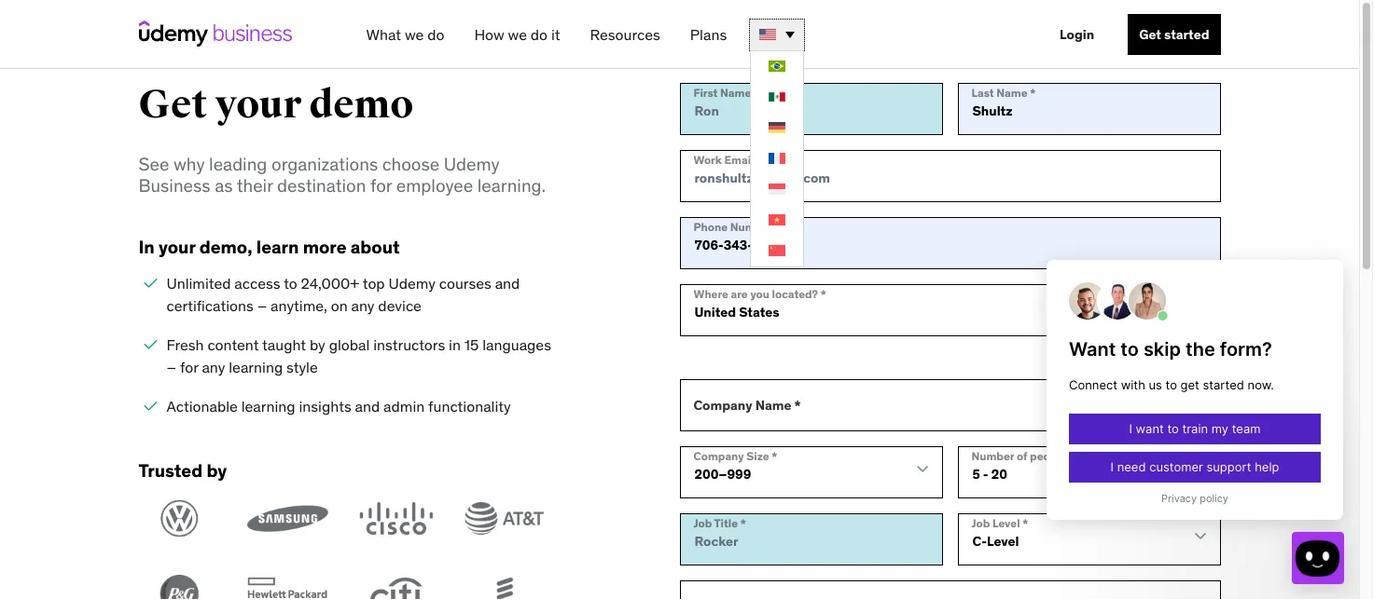 Task type: locate. For each thing, give the bounding box(es) containing it.
and inside unlimited access to 24,000+ top udemy courses and certifications – anytime, on any device
[[495, 275, 520, 293]]

started
[[1165, 26, 1210, 43]]

company for company name *
[[694, 397, 753, 414]]

in
[[449, 336, 461, 355]]

job left title
[[694, 517, 712, 531]]

name
[[720, 86, 751, 100], [997, 86, 1028, 100], [756, 397, 792, 414]]

2 job from the left
[[972, 517, 990, 531]]

0 vertical spatial any
[[351, 297, 375, 316]]

company name *
[[694, 397, 801, 414]]

0 vertical spatial –
[[257, 297, 267, 316]]

udemy inside "see why leading organizations choose udemy business as their destination for employee learning."
[[444, 153, 500, 176]]

first
[[694, 86, 718, 100]]

0 horizontal spatial get
[[139, 81, 208, 129]]

udemy
[[444, 153, 500, 176], [389, 275, 436, 293]]

1 horizontal spatial get
[[1139, 26, 1162, 43]]

– inside "fresh content taught by global instructors in 15 languages – for any learning style"
[[167, 359, 176, 377]]

number
[[730, 220, 773, 234], [972, 450, 1015, 464]]

do left it
[[531, 25, 548, 44]]

it
[[551, 25, 560, 44]]

job for job title *
[[694, 517, 712, 531]]

0 vertical spatial udemy
[[444, 153, 500, 176]]

get started
[[1139, 26, 1210, 43]]

samsung logo image
[[247, 500, 328, 539]]

1 horizontal spatial by
[[310, 336, 325, 355]]

udemy right choose
[[444, 153, 500, 176]]

login
[[1060, 26, 1095, 43]]

2 do from the left
[[531, 25, 548, 44]]

0 horizontal spatial –
[[167, 359, 176, 377]]

number right 'phone'
[[730, 220, 773, 234]]

by up style
[[310, 336, 325, 355]]

get left started
[[1139, 26, 1162, 43]]

learning down style
[[241, 398, 295, 417]]

organizations
[[272, 153, 378, 176]]

1 vertical spatial for
[[180, 359, 198, 377]]

for left 'employee'
[[370, 175, 392, 197]]

any
[[351, 297, 375, 316], [202, 359, 225, 377]]

job for job level *
[[972, 517, 990, 531]]

First Name * text field
[[680, 83, 943, 135]]

– inside unlimited access to 24,000+ top udemy courses and certifications – anytime, on any device
[[257, 297, 267, 316]]

job title *
[[694, 517, 746, 531]]

number left the of
[[972, 450, 1015, 464]]

what we do
[[366, 25, 445, 44]]

get for get started
[[1139, 26, 1162, 43]]

we inside popup button
[[405, 25, 424, 44]]

get up why
[[139, 81, 208, 129]]

0 vertical spatial for
[[370, 175, 392, 197]]

first name *
[[694, 86, 760, 100]]

0 horizontal spatial name
[[720, 86, 751, 100]]

1 horizontal spatial your
[[215, 81, 302, 129]]

1 vertical spatial number
[[972, 450, 1015, 464]]

cisco logo image
[[355, 500, 437, 539]]

* for last name *
[[1030, 86, 1036, 100]]

1 horizontal spatial to
[[1070, 450, 1081, 464]]

job left level
[[972, 517, 990, 531]]

0 horizontal spatial by
[[207, 460, 227, 482]]

company up the "company size *"
[[694, 397, 753, 414]]

by
[[310, 336, 325, 355], [207, 460, 227, 482]]

name for first
[[720, 86, 751, 100]]

1 horizontal spatial –
[[257, 297, 267, 316]]

how we do it button
[[467, 18, 568, 51]]

1 vertical spatial get
[[139, 81, 208, 129]]

for
[[370, 175, 392, 197], [180, 359, 198, 377]]

0 vertical spatial and
[[495, 275, 520, 293]]

0 horizontal spatial we
[[405, 25, 424, 44]]

trusted by
[[139, 460, 227, 482]]

1 horizontal spatial udemy
[[444, 153, 500, 176]]

0 vertical spatial learning
[[229, 359, 283, 377]]

to
[[284, 275, 297, 293], [1070, 450, 1081, 464]]

udemy for any
[[389, 275, 436, 293]]

1 vertical spatial udemy
[[389, 275, 436, 293]]

Job Title * text field
[[680, 514, 943, 566]]

do right what at the top of the page
[[428, 25, 445, 44]]

resources
[[590, 25, 660, 44]]

get
[[1139, 26, 1162, 43], [139, 81, 208, 129]]

0 horizontal spatial and
[[355, 398, 380, 417]]

phone number *
[[694, 220, 781, 234]]

1 horizontal spatial name
[[756, 397, 792, 414]]

any down content at the left bottom
[[202, 359, 225, 377]]

udemy inside unlimited access to 24,000+ top udemy courses and certifications – anytime, on any device
[[389, 275, 436, 293]]

hewlett packard enterprise logo image
[[247, 576, 328, 600]]

access
[[234, 275, 280, 293]]

udemy up device
[[389, 275, 436, 293]]

do inside popup button
[[428, 25, 445, 44]]

0 horizontal spatial job
[[694, 517, 712, 531]]

do for what we do
[[428, 25, 445, 44]]

work
[[694, 153, 722, 167]]

0 vertical spatial your
[[215, 81, 302, 129]]

and left admin on the left of the page
[[355, 398, 380, 417]]

admin
[[384, 398, 425, 417]]

0 horizontal spatial do
[[428, 25, 445, 44]]

1 vertical spatial your
[[159, 236, 195, 258]]

1 vertical spatial to
[[1070, 450, 1081, 464]]

for inside "fresh content taught by global instructors in 15 languages – for any learning style"
[[180, 359, 198, 377]]

company
[[694, 397, 753, 414], [694, 450, 744, 464]]

0 vertical spatial get
[[1139, 26, 1162, 43]]

for down 'fresh'
[[180, 359, 198, 377]]

0 horizontal spatial udemy
[[389, 275, 436, 293]]

of
[[1017, 450, 1028, 464]]

in
[[139, 236, 155, 258]]

are
[[731, 287, 748, 301]]

0 vertical spatial company
[[694, 397, 753, 414]]

your right "in"
[[159, 236, 195, 258]]

device
[[378, 297, 422, 316]]

you
[[751, 287, 770, 301]]

– down 'fresh'
[[167, 359, 176, 377]]

0 horizontal spatial your
[[159, 236, 195, 258]]

1 company from the top
[[694, 397, 753, 414]]

to left train
[[1070, 450, 1081, 464]]

1 we from the left
[[405, 25, 424, 44]]

What are your organization's training needs? (Optional) text field
[[680, 581, 1221, 600]]

level
[[993, 517, 1020, 531]]

–
[[257, 297, 267, 316], [167, 359, 176, 377]]

train
[[1083, 450, 1108, 464]]

1 horizontal spatial and
[[495, 275, 520, 293]]

name right the first
[[720, 86, 751, 100]]

learning down content at the left bottom
[[229, 359, 283, 377]]

certifications
[[167, 297, 254, 316]]

0 vertical spatial to
[[284, 275, 297, 293]]

we right what at the top of the page
[[405, 25, 424, 44]]

– for for
[[167, 359, 176, 377]]

citi logo image
[[355, 576, 437, 600]]

company left size
[[694, 450, 744, 464]]

0 horizontal spatial to
[[284, 275, 297, 293]]

1 horizontal spatial we
[[508, 25, 527, 44]]

by right trusted
[[207, 460, 227, 482]]

to up the anytime,
[[284, 275, 297, 293]]

0 horizontal spatial any
[[202, 359, 225, 377]]

company for company size *
[[694, 450, 744, 464]]

udemy for learning.
[[444, 153, 500, 176]]

by inside "fresh content taught by global instructors in 15 languages – for any learning style"
[[310, 336, 325, 355]]

top
[[363, 275, 385, 293]]

volkswagen logo image
[[139, 500, 220, 539]]

as
[[215, 175, 233, 197]]

* for company size *
[[772, 450, 778, 464]]

name right last
[[997, 86, 1028, 100]]

1 horizontal spatial number
[[972, 450, 1015, 464]]

1 horizontal spatial for
[[370, 175, 392, 197]]

name up size
[[756, 397, 792, 414]]

we inside 'popup button'
[[508, 25, 527, 44]]

1 vertical spatial –
[[167, 359, 176, 377]]

2 we from the left
[[508, 25, 527, 44]]

about
[[351, 236, 400, 258]]

1 horizontal spatial do
[[531, 25, 548, 44]]

1 vertical spatial company
[[694, 450, 744, 464]]

0 vertical spatial number
[[730, 220, 773, 234]]

ericsson logo image
[[463, 576, 545, 600]]

more
[[303, 236, 347, 258]]

where are you located? *
[[694, 287, 827, 301]]

1 horizontal spatial job
[[972, 517, 990, 531]]

1 horizontal spatial any
[[351, 297, 375, 316]]

your
[[215, 81, 302, 129], [159, 236, 195, 258]]

job
[[694, 517, 712, 531], [972, 517, 990, 531]]

0 horizontal spatial for
[[180, 359, 198, 377]]

unlimited access to 24,000+ top udemy courses and certifications – anytime, on any device
[[167, 275, 520, 316]]

1 vertical spatial any
[[202, 359, 225, 377]]

people
[[1030, 450, 1067, 464]]

do
[[428, 25, 445, 44], [531, 25, 548, 44]]

1 vertical spatial learning
[[241, 398, 295, 417]]

0 horizontal spatial number
[[730, 220, 773, 234]]

0 vertical spatial by
[[310, 336, 325, 355]]

for for unlimited access to 24,000+ top udemy courses and certifications – anytime, on any device
[[180, 359, 198, 377]]

* for job title *
[[741, 517, 746, 531]]

instructors
[[373, 336, 445, 355]]

*
[[754, 86, 760, 100], [1030, 86, 1036, 100], [757, 153, 763, 167], [776, 220, 781, 234], [821, 287, 827, 301], [795, 397, 801, 414], [772, 450, 778, 464], [1111, 450, 1116, 464], [741, 517, 746, 531], [1023, 517, 1029, 531]]

we right 'how'
[[508, 25, 527, 44]]

2 horizontal spatial name
[[997, 86, 1028, 100]]

and right courses
[[495, 275, 520, 293]]

any right on
[[351, 297, 375, 316]]

for inside "see why leading organizations choose udemy business as their destination for employee learning."
[[370, 175, 392, 197]]

destination
[[277, 175, 366, 197]]

1 job from the left
[[694, 517, 712, 531]]

your up leading
[[215, 81, 302, 129]]

do inside 'popup button'
[[531, 25, 548, 44]]

and
[[495, 275, 520, 293], [355, 398, 380, 417]]

menu navigation
[[351, 0, 1221, 267]]

udemy business image
[[139, 21, 292, 47]]

learning
[[229, 359, 283, 377], [241, 398, 295, 417]]

get inside menu navigation
[[1139, 26, 1162, 43]]

2 company from the top
[[694, 450, 744, 464]]

– down access at the left top
[[257, 297, 267, 316]]

plans
[[690, 25, 727, 44]]

1 do from the left
[[428, 25, 445, 44]]



Task type: vqa. For each thing, say whether or not it's contained in the screenshot.
middle Skills
no



Task type: describe. For each thing, give the bounding box(es) containing it.
15
[[464, 336, 479, 355]]

we for how
[[508, 25, 527, 44]]

get started link
[[1128, 14, 1221, 55]]

what we do button
[[359, 18, 452, 51]]

content
[[207, 336, 259, 355]]

actionable learning insights and admin functionality
[[167, 398, 511, 417]]

we for what
[[405, 25, 424, 44]]

any inside unlimited access to 24,000+ top udemy courses and certifications – anytime, on any device
[[351, 297, 375, 316]]

get your demo
[[139, 81, 414, 129]]

get for get your demo
[[139, 81, 208, 129]]

company size *
[[694, 450, 778, 464]]

why
[[174, 153, 205, 176]]

Last Name * text field
[[958, 83, 1221, 135]]

languages
[[483, 336, 551, 355]]

p&g logo image
[[139, 576, 220, 600]]

how we do it
[[474, 25, 560, 44]]

work email *
[[694, 153, 763, 167]]

job level *
[[972, 517, 1029, 531]]

number of people to train *
[[972, 450, 1116, 464]]

do for how we do it
[[531, 25, 548, 44]]

their
[[237, 175, 273, 197]]

actionable
[[167, 398, 238, 417]]

email
[[725, 153, 754, 167]]

where
[[694, 287, 729, 301]]

Company Name * text field
[[680, 380, 1221, 432]]

last
[[972, 86, 994, 100]]

unlimited
[[167, 275, 231, 293]]

your for get
[[215, 81, 302, 129]]

fresh
[[167, 336, 204, 355]]

size
[[747, 450, 769, 464]]

learn
[[256, 236, 299, 258]]

business
[[139, 175, 210, 197]]

trusted
[[139, 460, 203, 482]]

phone
[[694, 220, 728, 234]]

Work Email * email field
[[680, 150, 1221, 202]]

style
[[286, 359, 318, 377]]

demo
[[309, 81, 414, 129]]

1 vertical spatial and
[[355, 398, 380, 417]]

insights
[[299, 398, 351, 417]]

demo,
[[199, 236, 252, 258]]

login button
[[1049, 14, 1106, 55]]

Phone Number * telephone field
[[680, 217, 1221, 269]]

* for phone number *
[[776, 220, 781, 234]]

* for first name *
[[754, 86, 760, 100]]

name for company
[[756, 397, 792, 414]]

see
[[139, 153, 169, 176]]

taught
[[262, 336, 306, 355]]

at&t logo image
[[463, 500, 545, 539]]

leading
[[209, 153, 267, 176]]

title
[[714, 517, 738, 531]]

choose
[[382, 153, 440, 176]]

in your demo, learn more about
[[139, 236, 400, 258]]

* for company name *
[[795, 397, 801, 414]]

learning inside "fresh content taught by global instructors in 15 languages – for any learning style"
[[229, 359, 283, 377]]

global
[[329, 336, 370, 355]]

your for in
[[159, 236, 195, 258]]

last name *
[[972, 86, 1036, 100]]

1 vertical spatial by
[[207, 460, 227, 482]]

what
[[366, 25, 401, 44]]

* for job level *
[[1023, 517, 1029, 531]]

fresh content taught by global instructors in 15 languages – for any learning style
[[167, 336, 551, 377]]

located?
[[772, 287, 818, 301]]

how
[[474, 25, 504, 44]]

resources button
[[583, 18, 668, 51]]

employee
[[396, 175, 473, 197]]

plans button
[[683, 18, 735, 51]]

courses
[[439, 275, 492, 293]]

for for get your demo
[[370, 175, 392, 197]]

name for last
[[997, 86, 1028, 100]]

on
[[331, 297, 348, 316]]

to inside unlimited access to 24,000+ top udemy courses and certifications – anytime, on any device
[[284, 275, 297, 293]]

24,000+
[[301, 275, 359, 293]]

functionality
[[428, 398, 511, 417]]

see why leading organizations choose udemy business as their destination for employee learning.
[[139, 153, 546, 197]]

any inside "fresh content taught by global instructors in 15 languages – for any learning style"
[[202, 359, 225, 377]]

* for work email *
[[757, 153, 763, 167]]

anytime,
[[271, 297, 327, 316]]

– for anytime,
[[257, 297, 267, 316]]

learning.
[[478, 175, 546, 197]]



